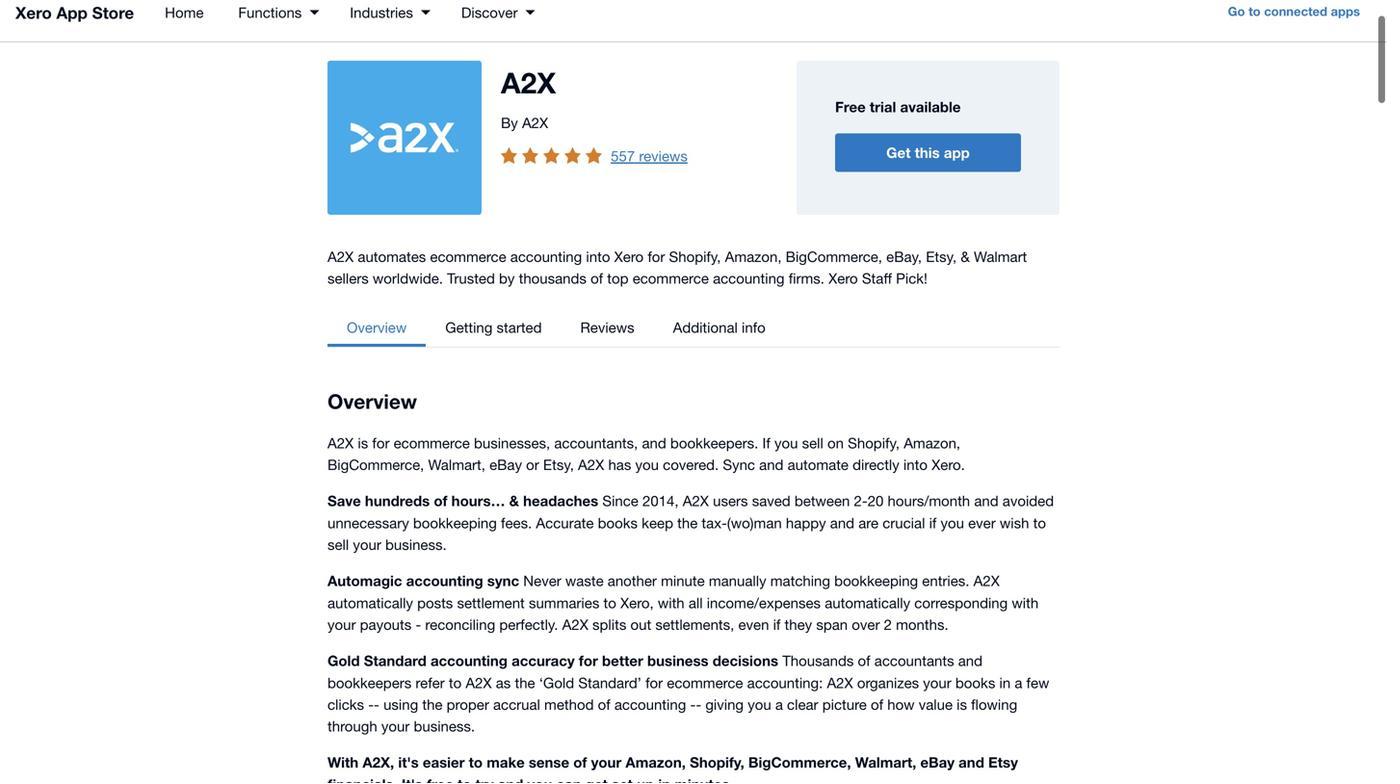 Task type: vqa. For each thing, say whether or not it's contained in the screenshot.
'eBay,'
yes



Task type: describe. For each thing, give the bounding box(es) containing it.
functions button
[[223, 0, 335, 41]]

your up value
[[923, 674, 952, 691]]

accrual
[[493, 696, 540, 713]]

this
[[915, 144, 940, 161]]

businesses,
[[474, 435, 550, 451]]

bookkeepers.
[[671, 435, 759, 451]]

sellers
[[328, 270, 369, 287]]

for up standard'
[[579, 652, 598, 670]]

hundreds
[[365, 492, 430, 510]]

2 automatically from the left
[[825, 594, 911, 611]]

of inside a2x automates ecommerce accounting into xero for shopify, amazon, bigcommerce, ebay, etsy, & walmart sellers worldwide. trusted by thousands of top ecommerce accounting firms. xero staff pick!
[[591, 270, 603, 287]]

free
[[835, 98, 866, 115]]

trusted
[[447, 270, 495, 287]]

amazon, inside a2x automates ecommerce accounting into xero for shopify, amazon, bigcommerce, ebay, etsy, & walmart sellers worldwide. trusted by thousands of top ecommerce accounting firms. xero staff pick!
[[725, 248, 782, 265]]

you inside the with a2x, it's easier to make sense of your amazon, shopify, bigcommerce, walmart, ebay and etsy financials. it's free to try and you can get set up in minutes.
[[528, 776, 552, 783]]

ebay,
[[887, 248, 922, 265]]

gold standard accounting accuracy for better business decisions
[[328, 652, 779, 670]]

sync
[[723, 456, 755, 473]]

2 horizontal spatial xero
[[829, 270, 858, 287]]

557
[[611, 147, 635, 164]]

as
[[496, 674, 511, 691]]

ebay inside a2x is for ecommerce businesses, accountants, and bookkeepers. if you sell on shopify, amazon, bigcommerce, walmart, ebay or etsy, a2x has you covered. sync and automate directly into xero.
[[490, 456, 522, 473]]

corresponding
[[915, 594, 1008, 611]]

out
[[631, 616, 652, 633]]

and left etsy
[[959, 754, 985, 771]]

to inside never waste another minute manually matching bookkeeping entries. a2x automatically posts settlement summaries to xero, with all income/expenses automatically corresponding with your payouts - reconciling perfectly. a2x splits out settlements, even if they span over 2 months.
[[604, 594, 616, 611]]

a2x is for ecommerce businesses, accountants, and bookkeepers. if you sell on shopify, amazon, bigcommerce, walmart, ebay or etsy, a2x has you covered. sync and automate directly into xero.
[[328, 435, 965, 473]]

additional info button
[[654, 308, 785, 347]]

shopify, inside a2x is for ecommerce businesses, accountants, and bookkeepers. if you sell on shopify, amazon, bigcommerce, walmart, ebay or etsy, a2x has you covered. sync and automate directly into xero.
[[848, 435, 900, 451]]

method
[[544, 696, 594, 713]]

save
[[328, 492, 361, 510]]

is inside thousands of accountants and bookkeepers refer to a2x as the 'gold standard' for ecommerce accounting: a2x organizes your books in a few clicks -- using the proper accrual method of accounting -- giving you a clear picture of how value is flowing through your business.
[[957, 696, 967, 713]]

info
[[742, 319, 766, 336]]

and up covered.
[[642, 435, 667, 451]]

discover
[[461, 4, 518, 21]]

firms.
[[789, 270, 825, 287]]

income/expenses
[[707, 594, 821, 611]]

apps
[[1331, 4, 1360, 19]]

try
[[476, 776, 494, 783]]

by
[[501, 114, 518, 131]]

for inside a2x automates ecommerce accounting into xero for shopify, amazon, bigcommerce, ebay, etsy, & walmart sellers worldwide. trusted by thousands of top ecommerce accounting firms. xero staff pick!
[[648, 248, 665, 265]]

ecommerce inside thousands of accountants and bookkeepers refer to a2x as the 'gold standard' for ecommerce accounting: a2x organizes your books in a few clicks -- using the proper accrual method of accounting -- giving you a clear picture of how value is flowing through your business.
[[667, 674, 743, 691]]

of left how
[[871, 696, 884, 713]]

better
[[602, 652, 643, 670]]

industries
[[350, 4, 413, 21]]

2
[[884, 616, 892, 633]]

1 vertical spatial a
[[775, 696, 783, 713]]

of left hours…
[[434, 492, 448, 510]]

accountants,
[[554, 435, 638, 451]]

few
[[1027, 674, 1050, 691]]

bigcommerce, inside a2x automates ecommerce accounting into xero for shopify, amazon, bigcommerce, ebay, etsy, & walmart sellers worldwide. trusted by thousands of top ecommerce accounting firms. xero staff pick!
[[786, 248, 883, 265]]

& inside a2x automates ecommerce accounting into xero for shopify, amazon, bigcommerce, ebay, etsy, & walmart sellers worldwide. trusted by thousands of top ecommerce accounting firms. xero staff pick!
[[961, 248, 970, 265]]

ecommerce right top
[[633, 270, 709, 287]]

discover button
[[446, 0, 551, 41]]

a2x down the accountants,
[[578, 456, 604, 473]]

1 horizontal spatial xero
[[614, 248, 644, 265]]

2-
[[854, 492, 868, 509]]

go to connected apps
[[1228, 4, 1360, 19]]

never waste another minute manually matching bookkeeping entries. a2x automatically posts settlement summaries to xero, with all income/expenses automatically corresponding with your payouts - reconciling perfectly. a2x splits out settlements, even if they span over 2 months.
[[328, 572, 1039, 633]]

decisions
[[713, 652, 779, 670]]

etsy, inside a2x is for ecommerce businesses, accountants, and bookkeepers. if you sell on shopify, amazon, bigcommerce, walmart, ebay or etsy, a2x has you covered. sync and automate directly into xero.
[[543, 456, 574, 473]]

into inside a2x automates ecommerce accounting into xero for shopify, amazon, bigcommerce, ebay, etsy, & walmart sellers worldwide. trusted by thousands of top ecommerce accounting firms. xero staff pick!
[[586, 248, 610, 265]]

since
[[603, 492, 639, 509]]

app
[[944, 144, 970, 161]]

set
[[612, 776, 633, 783]]

(wo)man
[[727, 515, 782, 531]]

1 vertical spatial &
[[509, 492, 519, 510]]

0 horizontal spatial xero
[[15, 3, 52, 22]]

2014,
[[643, 492, 679, 509]]

entries.
[[922, 572, 970, 589]]

additional info
[[673, 319, 766, 336]]

reviews
[[639, 147, 688, 164]]

for inside thousands of accountants and bookkeepers refer to a2x as the 'gold standard' for ecommerce accounting: a2x organizes your books in a few clicks -- using the proper accrual method of accounting -- giving you a clear picture of how value is flowing through your business.
[[646, 674, 663, 691]]

posts
[[417, 594, 453, 611]]

etsy
[[989, 754, 1018, 771]]

avoided
[[1003, 492, 1054, 509]]

a2x right by
[[522, 114, 548, 131]]

keep
[[642, 515, 673, 531]]

of up the organizes
[[858, 652, 871, 669]]

walmart, inside the with a2x, it's easier to make sense of your amazon, shopify, bigcommerce, walmart, ebay and etsy financials. it's free to try and you can get set up in minutes.
[[855, 754, 917, 771]]

reviews
[[581, 319, 635, 336]]

your down using
[[381, 718, 410, 735]]

a2x up save
[[328, 435, 354, 451]]

accounting up thousands
[[510, 248, 582, 265]]

even
[[739, 616, 769, 633]]

never
[[523, 572, 561, 589]]

picture
[[823, 696, 867, 713]]

functions
[[238, 4, 302, 21]]

walmart
[[974, 248, 1027, 265]]

over
[[852, 616, 880, 633]]

since 2014, a2x users saved between 2-20 hours/month and avoided unnecessary bookkeeping fees. accurate books keep the tax-(wo)man happy and are crucial if you ever wish to sell your business.
[[328, 492, 1054, 553]]

staff
[[862, 270, 892, 287]]

store
[[92, 3, 134, 22]]

another
[[608, 572, 657, 589]]

free
[[427, 776, 454, 783]]

tree containing overview
[[328, 308, 785, 347]]

a2x automates ecommerce accounting into xero for shopify, amazon, bigcommerce, ebay, etsy, & walmart sellers worldwide. trusted by thousands of top ecommerce accounting firms. xero staff pick!
[[328, 248, 1027, 287]]

1 horizontal spatial a
[[1015, 674, 1023, 691]]

and down make at the left bottom of page
[[498, 776, 524, 783]]

minute
[[661, 572, 705, 589]]

if
[[763, 435, 771, 451]]

accounting down reconciling
[[431, 652, 508, 670]]

with
[[328, 754, 359, 771]]

saved
[[752, 492, 791, 509]]

2 with from the left
[[1012, 594, 1039, 611]]

worldwide.
[[373, 270, 443, 287]]

business
[[647, 652, 709, 670]]

are
[[859, 515, 879, 531]]

1 vertical spatial overview
[[328, 389, 417, 413]]

amazon, inside the with a2x, it's easier to make sense of your amazon, shopify, bigcommerce, walmart, ebay and etsy financials. it's free to try and you can get set up in minutes.
[[626, 754, 686, 771]]

business. inside thousands of accountants and bookkeepers refer to a2x as the 'gold standard' for ecommerce accounting: a2x organizes your books in a few clicks -- using the proper accrual method of accounting -- giving you a clear picture of how value is flowing through your business.
[[414, 718, 475, 735]]

to right go
[[1249, 4, 1261, 19]]

and left are at the bottom
[[830, 515, 855, 531]]

proper
[[447, 696, 489, 713]]

is inside a2x is for ecommerce businesses, accountants, and bookkeepers. if you sell on shopify, amazon, bigcommerce, walmart, ebay or etsy, a2x has you covered. sync and automate directly into xero.
[[358, 435, 368, 451]]

connected
[[1264, 4, 1328, 19]]

a2x up corresponding
[[974, 572, 1000, 589]]

financials.
[[328, 776, 398, 783]]

sell inside a2x is for ecommerce businesses, accountants, and bookkeepers. if you sell on shopify, amazon, bigcommerce, walmart, ebay or etsy, a2x has you covered. sync and automate directly into xero.
[[802, 435, 824, 451]]

xero app store
[[15, 3, 134, 22]]

go
[[1228, 4, 1245, 19]]

refer
[[416, 674, 445, 691]]

clear
[[787, 696, 819, 713]]



Task type: locate. For each thing, give the bounding box(es) containing it.
1 horizontal spatial if
[[929, 515, 937, 531]]

your up get on the bottom left of page
[[591, 754, 622, 771]]

into
[[586, 248, 610, 265], [904, 456, 928, 473]]

ever
[[968, 515, 996, 531]]

0 vertical spatial xero
[[15, 3, 52, 22]]

books
[[598, 515, 638, 531], [956, 674, 996, 691]]

accounting inside thousands of accountants and bookkeepers refer to a2x as the 'gold standard' for ecommerce accounting: a2x organizes your books in a few clicks -- using the proper accrual method of accounting -- giving you a clear picture of how value is flowing through your business.
[[615, 696, 686, 713]]

ecommerce up giving
[[667, 674, 743, 691]]

for up reviews button
[[648, 248, 665, 265]]

ecommerce inside a2x is for ecommerce businesses, accountants, and bookkeepers. if you sell on shopify, amazon, bigcommerce, walmart, ebay or etsy, a2x has you covered. sync and automate directly into xero.
[[394, 435, 470, 451]]

amazon, up info
[[725, 248, 782, 265]]

bigcommerce,
[[786, 248, 883, 265], [328, 456, 424, 473], [749, 754, 851, 771]]

1 vertical spatial sell
[[328, 536, 349, 553]]

standard
[[364, 652, 427, 670]]

0 horizontal spatial bookkeeping
[[413, 515, 497, 531]]

0 vertical spatial books
[[598, 515, 638, 531]]

pick!
[[896, 270, 928, 287]]

0 vertical spatial bigcommerce,
[[786, 248, 883, 265]]

1 vertical spatial if
[[773, 616, 781, 633]]

with a2x, it's easier to make sense of your amazon, shopify, bigcommerce, walmart, ebay and etsy financials. it's free to try and you can get set up in minutes.
[[328, 754, 1018, 783]]

accuracy
[[512, 652, 575, 670]]

0 horizontal spatial sell
[[328, 536, 349, 553]]

etsy, right or
[[543, 456, 574, 473]]

to down avoided on the right of page
[[1033, 515, 1046, 531]]

to right refer
[[449, 674, 462, 691]]

walmart, down how
[[855, 754, 917, 771]]

& left walmart
[[961, 248, 970, 265]]

1 horizontal spatial the
[[515, 674, 535, 691]]

2 horizontal spatial the
[[677, 515, 698, 531]]

0 vertical spatial a
[[1015, 674, 1023, 691]]

of down standard'
[[598, 696, 611, 713]]

the inside since 2014, a2x users saved between 2-20 hours/month and avoided unnecessary bookkeeping fees. accurate books keep the tax-(wo)man happy and are crucial if you ever wish to sell your business.
[[677, 515, 698, 531]]

a2x up sellers
[[328, 248, 354, 265]]

overview button
[[328, 308, 426, 347]]

automagic accounting sync
[[328, 572, 519, 590]]

and down if
[[759, 456, 784, 473]]

0 horizontal spatial ebay
[[490, 456, 522, 473]]

the right as
[[515, 674, 535, 691]]

the
[[677, 515, 698, 531], [515, 674, 535, 691], [422, 696, 443, 713]]

0 horizontal spatial etsy,
[[543, 456, 574, 473]]

0 vertical spatial the
[[677, 515, 698, 531]]

getting
[[445, 319, 493, 336]]

giving
[[706, 696, 744, 713]]

free trial available
[[835, 98, 961, 115]]

crucial
[[883, 515, 925, 531]]

amazon,
[[725, 248, 782, 265], [904, 435, 961, 451], [626, 754, 686, 771]]

you down sense
[[528, 776, 552, 783]]

0 vertical spatial business.
[[385, 536, 447, 553]]

tree
[[328, 308, 785, 347]]

get this app
[[887, 144, 970, 161]]

value
[[919, 696, 953, 713]]

a left few on the right
[[1015, 674, 1023, 691]]

1 horizontal spatial ebay
[[921, 754, 955, 771]]

shopify, up additional
[[669, 248, 721, 265]]

make
[[487, 754, 525, 771]]

users
[[713, 492, 748, 509]]

1 vertical spatial the
[[515, 674, 535, 691]]

ecommerce up save hundreds of hours… & headaches
[[394, 435, 470, 451]]

shopify, up the minutes. on the bottom of page
[[690, 754, 745, 771]]

1 vertical spatial business.
[[414, 718, 475, 735]]

0 horizontal spatial automatically
[[328, 594, 413, 611]]

flowing
[[971, 696, 1018, 713]]

ebay down value
[[921, 754, 955, 771]]

in up flowing at the right bottom of the page
[[1000, 674, 1011, 691]]

books inside since 2014, a2x users saved between 2-20 hours/month and avoided unnecessary bookkeeping fees. accurate books keep the tax-(wo)man happy and are crucial if you ever wish to sell your business.
[[598, 515, 638, 531]]

0 vertical spatial if
[[929, 515, 937, 531]]

0 horizontal spatial is
[[358, 435, 368, 451]]

if
[[929, 515, 937, 531], [773, 616, 781, 633]]

organizes
[[857, 674, 919, 691]]

0 vertical spatial ebay
[[490, 456, 522, 473]]

hours…
[[452, 492, 505, 510]]

into up top
[[586, 248, 610, 265]]

to up splits
[[604, 594, 616, 611]]

a2x inside since 2014, a2x users saved between 2-20 hours/month and avoided unnecessary bookkeeping fees. accurate books keep the tax-(wo)man happy and are crucial if you ever wish to sell your business.
[[683, 492, 709, 509]]

or
[[526, 456, 539, 473]]

0 vertical spatial bookkeeping
[[413, 515, 497, 531]]

of left top
[[591, 270, 603, 287]]

bigcommerce, down clear
[[749, 754, 851, 771]]

etsy, up pick!
[[926, 248, 957, 265]]

overview down overview button
[[328, 389, 417, 413]]

2 horizontal spatial amazon,
[[904, 435, 961, 451]]

if inside since 2014, a2x users saved between 2-20 hours/month and avoided unnecessary bookkeeping fees. accurate books keep the tax-(wo)man happy and are crucial if you ever wish to sell your business.
[[929, 515, 937, 531]]

0 horizontal spatial with
[[658, 594, 685, 611]]

a2x up "picture"
[[827, 674, 853, 691]]

shopify, up directly
[[848, 435, 900, 451]]

automatically down automagic
[[328, 594, 413, 611]]

settlement
[[457, 594, 525, 611]]

0 vertical spatial etsy,
[[926, 248, 957, 265]]

if left the they on the right of the page
[[773, 616, 781, 633]]

bigcommerce, inside the with a2x, it's easier to make sense of your amazon, shopify, bigcommerce, walmart, ebay and etsy financials. it's free to try and you can get set up in minutes.
[[749, 754, 851, 771]]

bigcommerce, up the hundreds
[[328, 456, 424, 473]]

they
[[785, 616, 812, 633]]

1 vertical spatial in
[[658, 776, 671, 783]]

if down the hours/month
[[929, 515, 937, 531]]

of
[[591, 270, 603, 287], [434, 492, 448, 510], [858, 652, 871, 669], [598, 696, 611, 713], [871, 696, 884, 713], [574, 754, 587, 771]]

you left ever
[[941, 515, 964, 531]]

is up save
[[358, 435, 368, 451]]

hours/month
[[888, 492, 970, 509]]

of up "can"
[[574, 754, 587, 771]]

menu
[[146, 0, 551, 41]]

0 vertical spatial into
[[586, 248, 610, 265]]

reviews button
[[561, 308, 654, 347]]

automates
[[358, 248, 426, 265]]

your
[[353, 536, 381, 553], [328, 616, 356, 633], [923, 674, 952, 691], [381, 718, 410, 735], [591, 754, 622, 771]]

0 horizontal spatial into
[[586, 248, 610, 265]]

in right up at the left bottom of page
[[658, 776, 671, 783]]

splits
[[593, 616, 627, 633]]

all
[[689, 594, 703, 611]]

1 vertical spatial ebay
[[921, 754, 955, 771]]

fees.
[[501, 515, 532, 531]]

your down unnecessary
[[353, 536, 381, 553]]

and up ever
[[974, 492, 999, 509]]

a2x up tax-
[[683, 492, 709, 509]]

through
[[328, 718, 377, 735]]

the left tax-
[[677, 515, 698, 531]]

amazon, inside a2x is for ecommerce businesses, accountants, and bookkeepers. if you sell on shopify, amazon, bigcommerce, walmart, ebay or etsy, a2x has you covered. sync and automate directly into xero.
[[904, 435, 961, 451]]

xero,
[[620, 594, 654, 611]]

&
[[961, 248, 970, 265], [509, 492, 519, 510]]

1 vertical spatial walmart,
[[855, 754, 917, 771]]

save hundreds of hours… & headaches
[[328, 492, 599, 510]]

a2x up proper
[[466, 674, 492, 691]]

of inside the with a2x, it's easier to make sense of your amazon, shopify, bigcommerce, walmart, ebay and etsy financials. it's free to try and you can get set up in minutes.
[[574, 754, 587, 771]]

automatically up over
[[825, 594, 911, 611]]

accountants
[[875, 652, 954, 669]]

business. up automagic accounting sync
[[385, 536, 447, 553]]

2 vertical spatial xero
[[829, 270, 858, 287]]

sense
[[529, 754, 570, 771]]

0 horizontal spatial amazon,
[[626, 754, 686, 771]]

1 vertical spatial is
[[957, 696, 967, 713]]

bookkeeping inside never waste another minute manually matching bookkeeping entries. a2x automatically posts settlement summaries to xero, with all income/expenses automatically corresponding with your payouts - reconciling perfectly. a2x splits out settlements, even if they span over 2 months.
[[835, 572, 918, 589]]

bookkeeping up over
[[835, 572, 918, 589]]

and up flowing at the right bottom of the page
[[958, 652, 983, 669]]

your inside the with a2x, it's easier to make sense of your amazon, shopify, bigcommerce, walmart, ebay and etsy financials. it's free to try and you can get set up in minutes.
[[591, 754, 622, 771]]

clicks
[[328, 696, 364, 713]]

1 horizontal spatial automatically
[[825, 594, 911, 611]]

thousands of accountants and bookkeepers refer to a2x as the 'gold standard' for ecommerce accounting: a2x organizes your books in a few clicks -- using the proper accrual method of accounting -- giving you a clear picture of how value is flowing through your business.
[[328, 652, 1050, 735]]

shopify, inside a2x automates ecommerce accounting into xero for shopify, amazon, bigcommerce, ebay, etsy, & walmart sellers worldwide. trusted by thousands of top ecommerce accounting firms. xero staff pick!
[[669, 248, 721, 265]]

and inside thousands of accountants and bookkeepers refer to a2x as the 'gold standard' for ecommerce accounting: a2x organizes your books in a few clicks -- using the proper accrual method of accounting -- giving you a clear picture of how value is flowing through your business.
[[958, 652, 983, 669]]

2 vertical spatial bigcommerce,
[[749, 754, 851, 771]]

thousands
[[519, 270, 587, 287]]

automate
[[788, 456, 849, 473]]

sell down unnecessary
[[328, 536, 349, 553]]

1 horizontal spatial into
[[904, 456, 928, 473]]

0 vertical spatial is
[[358, 435, 368, 451]]

1 vertical spatial xero
[[614, 248, 644, 265]]

amazon, up up at the left bottom of page
[[626, 754, 686, 771]]

top
[[607, 270, 629, 287]]

ecommerce up trusted
[[430, 248, 506, 265]]

getting started
[[445, 319, 542, 336]]

home
[[165, 4, 204, 21]]

a2x inside a2x automates ecommerce accounting into xero for shopify, amazon, bigcommerce, ebay, etsy, & walmart sellers worldwide. trusted by thousands of top ecommerce accounting firms. xero staff pick!
[[328, 248, 354, 265]]

tax-
[[702, 515, 727, 531]]

is right value
[[957, 696, 967, 713]]

menu containing home
[[146, 0, 551, 41]]

1 horizontal spatial bookkeeping
[[835, 572, 918, 589]]

it's
[[402, 776, 423, 783]]

accounting down standard'
[[615, 696, 686, 713]]

2 vertical spatial shopify,
[[690, 754, 745, 771]]

xero up top
[[614, 248, 644, 265]]

books up flowing at the right bottom of the page
[[956, 674, 996, 691]]

sell up the automate
[[802, 435, 824, 451]]

overview down sellers
[[347, 319, 407, 336]]

covered.
[[663, 456, 719, 473]]

to up try
[[469, 754, 483, 771]]

0 vertical spatial walmart,
[[428, 456, 486, 473]]

ebay inside the with a2x, it's easier to make sense of your amazon, shopify, bigcommerce, walmart, ebay and etsy financials. it's free to try and you can get set up in minutes.
[[921, 754, 955, 771]]

0 horizontal spatial in
[[658, 776, 671, 783]]

'gold
[[539, 674, 574, 691]]

bookkeeping down save hundreds of hours… & headaches
[[413, 515, 497, 531]]

1 vertical spatial bigcommerce,
[[328, 456, 424, 473]]

bigcommerce, up firms.
[[786, 248, 883, 265]]

accounting up posts
[[406, 572, 483, 590]]

get
[[887, 144, 911, 161]]

1 horizontal spatial sell
[[802, 435, 824, 451]]

1 vertical spatial etsy,
[[543, 456, 574, 473]]

to inside thousands of accountants and bookkeepers refer to a2x as the 'gold standard' for ecommerce accounting: a2x organizes your books in a few clicks -- using the proper accrual method of accounting -- giving you a clear picture of how value is flowing through your business.
[[449, 674, 462, 691]]

0 vertical spatial amazon,
[[725, 248, 782, 265]]

& up fees.
[[509, 492, 519, 510]]

app
[[56, 3, 88, 22]]

- inside never waste another minute manually matching bookkeeping entries. a2x automatically posts settlement summaries to xero, with all income/expenses automatically corresponding with your payouts - reconciling perfectly. a2x splits out settlements, even if they span over 2 months.
[[416, 616, 421, 633]]

you right has
[[635, 456, 659, 473]]

for
[[648, 248, 665, 265], [372, 435, 390, 451], [579, 652, 598, 670], [646, 674, 663, 691]]

in inside thousands of accountants and bookkeepers refer to a2x as the 'gold standard' for ecommerce accounting: a2x organizes your books in a few clicks -- using the proper accrual method of accounting -- giving you a clear picture of how value is flowing through your business.
[[1000, 674, 1011, 691]]

0 vertical spatial sell
[[802, 435, 824, 451]]

bookkeeping inside since 2014, a2x users saved between 2-20 hours/month and avoided unnecessary bookkeeping fees. accurate books keep the tax-(wo)man happy and are crucial if you ever wish to sell your business.
[[413, 515, 497, 531]]

to left try
[[458, 776, 472, 783]]

accounting up info
[[713, 270, 785, 287]]

automagic
[[328, 572, 402, 590]]

0 horizontal spatial if
[[773, 616, 781, 633]]

1 vertical spatial books
[[956, 674, 996, 691]]

1 horizontal spatial walmart,
[[855, 754, 917, 771]]

0 horizontal spatial the
[[422, 696, 443, 713]]

you inside since 2014, a2x users saved between 2-20 hours/month and avoided unnecessary bookkeeping fees. accurate books keep the tax-(wo)man happy and are crucial if you ever wish to sell your business.
[[941, 515, 964, 531]]

happy
[[786, 515, 826, 531]]

1 horizontal spatial books
[[956, 674, 996, 691]]

1 horizontal spatial with
[[1012, 594, 1039, 611]]

2 vertical spatial amazon,
[[626, 754, 686, 771]]

on
[[828, 435, 844, 451]]

business. down proper
[[414, 718, 475, 735]]

2 vertical spatial the
[[422, 696, 443, 713]]

has
[[608, 456, 631, 473]]

accounting:
[[747, 674, 823, 691]]

0 horizontal spatial a
[[775, 696, 783, 713]]

a down accounting:
[[775, 696, 783, 713]]

ebay down businesses,
[[490, 456, 522, 473]]

you inside thousands of accountants and bookkeepers refer to a2x as the 'gold standard' for ecommerce accounting: a2x organizes your books in a few clicks -- using the proper accrual method of accounting -- giving you a clear picture of how value is flowing through your business.
[[748, 696, 771, 713]]

your inside since 2014, a2x users saved between 2-20 hours/month and avoided unnecessary bookkeeping fees. accurate books keep the tax-(wo)man happy and are crucial if you ever wish to sell your business.
[[353, 536, 381, 553]]

20
[[868, 492, 884, 509]]

up
[[637, 776, 654, 783]]

0 vertical spatial in
[[1000, 674, 1011, 691]]

you right if
[[775, 435, 798, 451]]

books inside thousands of accountants and bookkeepers refer to a2x as the 'gold standard' for ecommerce accounting: a2x organizes your books in a few clicks -- using the proper accrual method of accounting -- giving you a clear picture of how value is flowing through your business.
[[956, 674, 996, 691]]

wish
[[1000, 515, 1029, 531]]

0 horizontal spatial &
[[509, 492, 519, 510]]

bigcommerce, inside a2x is for ecommerce businesses, accountants, and bookkeepers. if you sell on shopify, amazon, bigcommerce, walmart, ebay or etsy, a2x has you covered. sync and automate directly into xero.
[[328, 456, 424, 473]]

a2x down summaries
[[562, 616, 589, 633]]

industries button
[[335, 0, 446, 41]]

with left all
[[658, 594, 685, 611]]

automatically
[[328, 594, 413, 611], [825, 594, 911, 611]]

to inside since 2014, a2x users saved between 2-20 hours/month and avoided unnecessary bookkeeping fees. accurate books keep the tax-(wo)man happy and are crucial if you ever wish to sell your business.
[[1033, 515, 1046, 531]]

your up gold
[[328, 616, 356, 633]]

into left xero.
[[904, 456, 928, 473]]

1 vertical spatial into
[[904, 456, 928, 473]]

1 vertical spatial bookkeeping
[[835, 572, 918, 589]]

you down accounting:
[[748, 696, 771, 713]]

a2x
[[501, 65, 556, 100], [522, 114, 548, 131], [328, 248, 354, 265], [328, 435, 354, 451], [578, 456, 604, 473], [683, 492, 709, 509], [974, 572, 1000, 589], [562, 616, 589, 633], [466, 674, 492, 691], [827, 674, 853, 691]]

1 horizontal spatial in
[[1000, 674, 1011, 691]]

if inside never waste another minute manually matching bookkeeping entries. a2x automatically posts settlement summaries to xero, with all income/expenses automatically corresponding with your payouts - reconciling perfectly. a2x splits out settlements, even if they span over 2 months.
[[773, 616, 781, 633]]

trial
[[870, 98, 896, 115]]

amazon, up xero.
[[904, 435, 961, 451]]

0 horizontal spatial books
[[598, 515, 638, 531]]

1 horizontal spatial &
[[961, 248, 970, 265]]

unnecessary
[[328, 515, 409, 531]]

with
[[658, 594, 685, 611], [1012, 594, 1039, 611]]

0 horizontal spatial walmart,
[[428, 456, 486, 473]]

ecommerce
[[430, 248, 506, 265], [633, 270, 709, 287], [394, 435, 470, 451], [667, 674, 743, 691]]

thousands
[[783, 652, 854, 669]]

1 vertical spatial shopify,
[[848, 435, 900, 451]]

perfectly.
[[499, 616, 558, 633]]

reconciling
[[425, 616, 495, 633]]

go to connected apps link
[[1217, 0, 1372, 28]]

1 vertical spatial amazon,
[[904, 435, 961, 451]]

0 vertical spatial overview
[[347, 319, 407, 336]]

1 automatically from the left
[[328, 594, 413, 611]]

walmart, inside a2x is for ecommerce businesses, accountants, and bookkeepers. if you sell on shopify, amazon, bigcommerce, walmart, ebay or etsy, a2x has you covered. sync and automate directly into xero.
[[428, 456, 486, 473]]

0 vertical spatial &
[[961, 248, 970, 265]]

in inside the with a2x, it's easier to make sense of your amazon, shopify, bigcommerce, walmart, ebay and etsy financials. it's free to try and you can get set up in minutes.
[[658, 776, 671, 783]]

walmart,
[[428, 456, 486, 473], [855, 754, 917, 771]]

overview inside button
[[347, 319, 407, 336]]

into inside a2x is for ecommerce businesses, accountants, and bookkeepers. if you sell on shopify, amazon, bigcommerce, walmart, ebay or etsy, a2x has you covered. sync and automate directly into xero.
[[904, 456, 928, 473]]

a2x up "by a2x"
[[501, 65, 556, 100]]

sell inside since 2014, a2x users saved between 2-20 hours/month and avoided unnecessary bookkeeping fees. accurate books keep the tax-(wo)man happy and are crucial if you ever wish to sell your business.
[[328, 536, 349, 553]]

etsy, inside a2x automates ecommerce accounting into xero for shopify, amazon, bigcommerce, ebay, etsy, & walmart sellers worldwide. trusted by thousands of top ecommerce accounting firms. xero staff pick!
[[926, 248, 957, 265]]

your inside never waste another minute manually matching bookkeeping entries. a2x automatically posts settlement summaries to xero, with all income/expenses automatically corresponding with your payouts - reconciling perfectly. a2x splits out settlements, even if they span over 2 months.
[[328, 616, 356, 633]]

0 vertical spatial shopify,
[[669, 248, 721, 265]]

the down refer
[[422, 696, 443, 713]]

1 horizontal spatial amazon,
[[725, 248, 782, 265]]

xero left app
[[15, 3, 52, 22]]

directly
[[853, 456, 900, 473]]

with right corresponding
[[1012, 594, 1039, 611]]

business. inside since 2014, a2x users saved between 2-20 hours/month and avoided unnecessary bookkeeping fees. accurate books keep the tax-(wo)man happy and are crucial if you ever wish to sell your business.
[[385, 536, 447, 553]]

for up the hundreds
[[372, 435, 390, 451]]

1 with from the left
[[658, 594, 685, 611]]

for inside a2x is for ecommerce businesses, accountants, and bookkeepers. if you sell on shopify, amazon, bigcommerce, walmart, ebay or etsy, a2x has you covered. sync and automate directly into xero.
[[372, 435, 390, 451]]

xero left staff
[[829, 270, 858, 287]]

months.
[[896, 616, 949, 633]]

books down since
[[598, 515, 638, 531]]

1 horizontal spatial etsy,
[[926, 248, 957, 265]]

shopify, inside the with a2x, it's easier to make sense of your amazon, shopify, bigcommerce, walmart, ebay and etsy financials. it's free to try and you can get set up in minutes.
[[690, 754, 745, 771]]

getting started button
[[426, 308, 561, 347]]

1 horizontal spatial is
[[957, 696, 967, 713]]

for down business
[[646, 674, 663, 691]]

a2x,
[[363, 754, 394, 771]]

walmart, up save hundreds of hours… & headaches
[[428, 456, 486, 473]]



